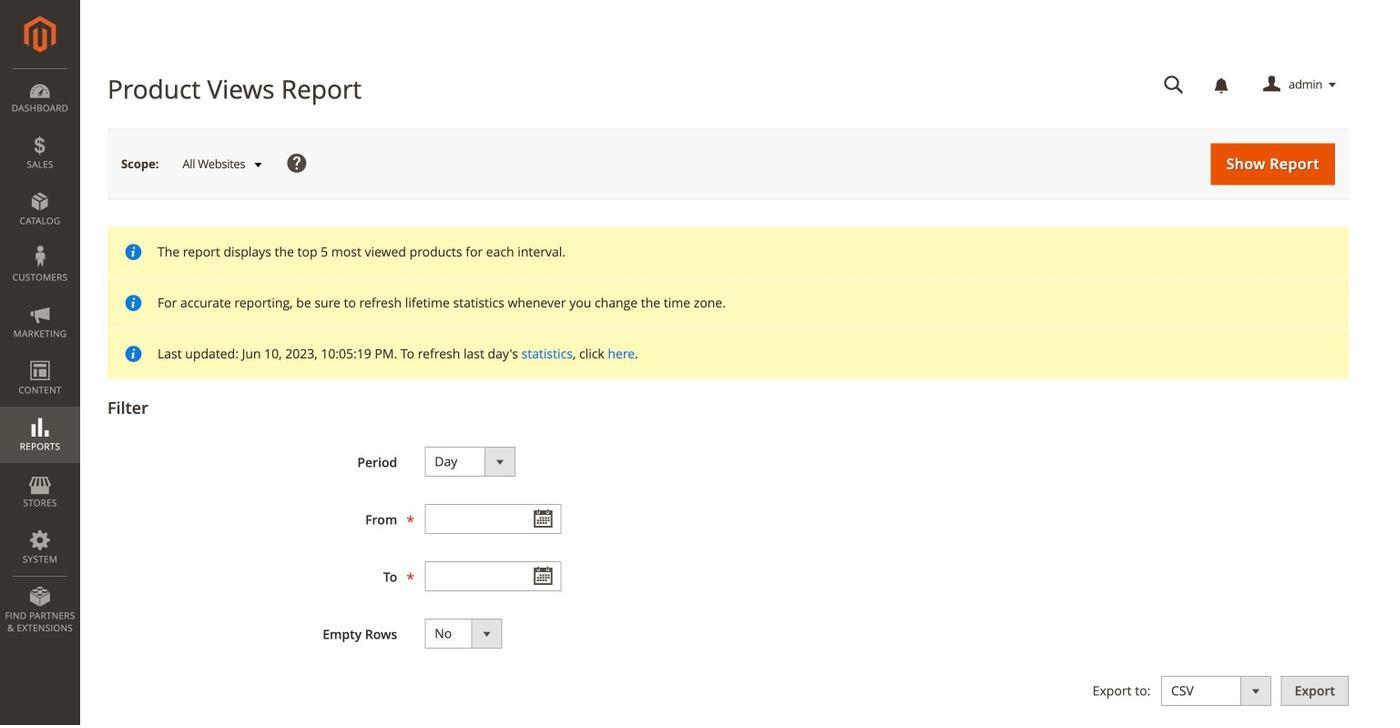 Task type: locate. For each thing, give the bounding box(es) containing it.
menu bar
[[0, 68, 80, 644]]

magento admin panel image
[[24, 15, 56, 53]]

None text field
[[1151, 69, 1197, 101], [425, 505, 561, 535], [425, 562, 561, 592], [1151, 69, 1197, 101], [425, 505, 561, 535], [425, 562, 561, 592]]



